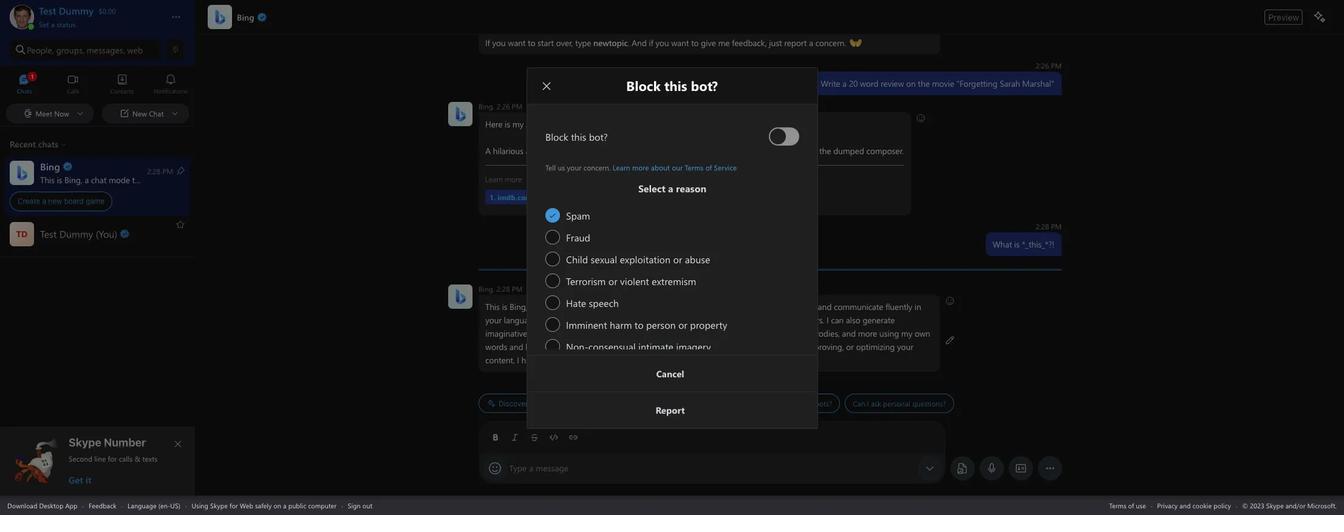 Task type: describe. For each thing, give the bounding box(es) containing it.
in
[[914, 301, 921, 313]]

1 horizontal spatial to
[[691, 37, 699, 49]]

1 vertical spatial 2:26
[[496, 101, 510, 111]]

sarah inside here is my 20 word review on the movie "forgetting sarah marshall": a hilarious and heartfelt comedy about love, loss, and moving on.
[[676, 118, 697, 130]]

want inside i'm an ai preview, so i'm still learning. sometimes i might say something weird. don't get mad at me, i'm just trying to get better! if you want to start over, type
[[508, 37, 525, 49]]

new
[[48, 197, 62, 206]]

i up blush
[[653, 341, 655, 353]]

1 horizontal spatial help
[[689, 341, 704, 353]]

choice,
[[549, 315, 574, 326]]

me
[[718, 37, 730, 49]]

privacy
[[1157, 501, 1178, 511]]

español,
[[685, 315, 715, 326]]

and up or
[[842, 328, 856, 340]]

2:26 pm
[[1036, 61, 1062, 70]]

0 horizontal spatial more
[[632, 163, 649, 172]]

say
[[693, 0, 705, 9]]

can
[[853, 399, 865, 409]]

bing, inside this is bing, a chat mode that can help you with various tasks and queries. i can understand and communicate fluently in your language of choice, such as english, 中文, 日本語, español, français, deutsch, and others. i can also generate imaginative and innovative content such as poems, stories, code, essays, songs, celebrity parodies, and more using my own words and knowledge. if you need assistance, i can also help you with writing, rewriting, improving, or optimizing your content. i hope you enjoy chatting with me.
[[509, 301, 527, 313]]

for for second line for calls & texts
[[108, 454, 117, 464]]

status
[[57, 19, 76, 29]]

0 vertical spatial such
[[576, 315, 593, 326]]

and up celebrity
[[784, 315, 797, 326]]

download desktop app
[[7, 501, 77, 511]]

create a new board game button
[[0, 157, 195, 216]]

write a 20 word review on the movie "forgetting sarah marshal"
[[821, 78, 1054, 89]]

a left public
[[283, 501, 287, 511]]

i inside i'm an ai preview, so i'm still learning. sometimes i might say something weird. don't get mad at me, i'm just trying to get better! if you want to start over, type
[[665, 0, 668, 9]]

magic
[[553, 399, 573, 409]]

a right write
[[842, 78, 847, 89]]

me,
[[836, 0, 849, 9]]

marshall":
[[699, 118, 735, 130]]

on for "forgetting
[[906, 78, 916, 89]]

this
[[485, 301, 500, 313]]

give
[[701, 37, 716, 49]]

using skype for web safely on a public computer
[[192, 501, 337, 511]]

bing, 2:28 pm
[[478, 284, 522, 294]]

discover bing's magic
[[498, 399, 573, 409]]

1 horizontal spatial word
[[860, 78, 878, 89]]

rewriting,
[[769, 341, 803, 353]]

create
[[18, 197, 40, 206]]

you right the if
[[655, 37, 669, 49]]

communicate
[[834, 301, 883, 313]]

for inside 'button'
[[650, 399, 659, 409]]

français,
[[717, 315, 748, 326]]

1 horizontal spatial 2:28
[[1036, 222, 1049, 231]]

0 horizontal spatial your
[[485, 315, 501, 326]]

i left hope
[[517, 355, 519, 366]]

bing's
[[530, 399, 551, 409]]

own
[[914, 328, 930, 340]]

you up chatting
[[576, 341, 590, 353]]

1 horizontal spatial terms
[[1109, 501, 1127, 511]]

review inside here is my 20 word review on the movie "forgetting sarah marshall": a hilarious and heartfelt comedy about love, loss, and moving on.
[[557, 118, 581, 130]]

a right report
[[809, 37, 813, 49]]

so
[[551, 0, 559, 9]]

report
[[784, 37, 807, 49]]

0 horizontal spatial just
[[769, 37, 782, 49]]

learn more about our terms of service link
[[612, 163, 737, 172]]

pm up the marshal"
[[1051, 61, 1062, 70]]

can right "that"
[[594, 301, 606, 313]]

1 vertical spatial as
[[595, 315, 603, 326]]

0 vertical spatial also
[[846, 315, 860, 326]]

and right tasks
[[708, 301, 722, 313]]

and right hilarious
[[525, 145, 539, 157]]

using
[[879, 328, 899, 340]]

language (en-us)
[[128, 501, 180, 511]]

create a new board game
[[18, 197, 105, 206]]

line
[[94, 454, 106, 464]]

more inside this is bing, a chat mode that can help you with various tasks and queries. i can understand and communicate fluently in your language of choice, such as english, 中文, 日本語, español, français, deutsch, and others. i can also generate imaginative and innovative content such as poems, stories, code, essays, songs, celebrity parodies, and more using my own words and knowledge. if you need assistance, i can also help you with writing, rewriting, improving, or optimizing your content. i hope you enjoy chatting with me.
[[858, 328, 877, 340]]

1 horizontal spatial review
[[881, 78, 904, 89]]

my inside this is bing, a chat mode that can help you with various tasks and queries. i can understand and communicate fluently in your language of choice, such as english, 中文, 日本語, español, français, deutsch, and others. i can also generate imaginative and innovative content such as poems, stories, code, essays, songs, celebrity parodies, and more using my own words and knowledge. if you need assistance, i can also help you with writing, rewriting, improving, or optimizing your content. i hope you enjoy chatting with me.
[[901, 328, 912, 340]]

feedback,
[[732, 37, 767, 49]]

1 vertical spatial 2:28
[[496, 284, 510, 294]]

at
[[827, 0, 834, 9]]

using skype for web safely on a public computer link
[[192, 501, 337, 511]]

language
[[128, 501, 157, 511]]

1 horizontal spatial concern.
[[815, 37, 846, 49]]

don't
[[772, 0, 792, 9]]

type
[[509, 463, 527, 474]]

0 vertical spatial help
[[609, 301, 625, 313]]

and left cookie
[[1180, 501, 1191, 511]]

newtopic . and if you want to give me feedback, just report a concern.
[[593, 37, 848, 49]]

what can you do for me?
[[594, 399, 674, 409]]

a right the set
[[51, 19, 55, 29]]

messages,
[[87, 44, 125, 56]]

日本語,
[[656, 315, 683, 326]]

calls
[[119, 454, 133, 464]]

us
[[558, 163, 565, 172]]

a left new
[[42, 197, 46, 206]]

texts
[[142, 454, 158, 464]]

Type a message text field
[[510, 463, 915, 476]]

type a message
[[509, 463, 569, 474]]

you inside 'button'
[[626, 399, 638, 409]]

set a status button
[[39, 17, 159, 29]]

you inside i'm an ai preview, so i'm still learning. sometimes i might say something weird. don't get mad at me, i'm just trying to get better! if you want to start over, type
[[492, 37, 505, 49]]

web
[[127, 44, 143, 56]]

language (en-us) link
[[128, 501, 180, 511]]

you down code, on the right of the page
[[707, 341, 720, 353]]

for for using skype for web safely on a public computer
[[230, 501, 238, 511]]

can i ask personal questions? button
[[845, 394, 954, 414]]

i up deutsch, on the right bottom of the page
[[755, 301, 757, 313]]

that
[[577, 301, 592, 313]]

terms of use link
[[1109, 501, 1146, 511]]

0 horizontal spatial also
[[672, 341, 686, 353]]

feedback
[[89, 501, 116, 511]]

pm up *_this_*?!
[[1051, 222, 1062, 231]]

can up deutsch, on the right bottom of the page
[[759, 301, 772, 313]]

2 vertical spatial with
[[612, 355, 627, 366]]

knowledge.
[[525, 341, 567, 353]]

love,
[[629, 145, 646, 157]]

number
[[104, 437, 146, 450]]

*_this_*?!
[[1022, 239, 1054, 250]]

3 i'm from the left
[[851, 0, 862, 9]]

2 horizontal spatial with
[[722, 341, 738, 353]]

chat
[[536, 301, 551, 313]]

0 vertical spatial 2:26
[[1036, 61, 1049, 70]]

20 inside here is my 20 word review on the movie "forgetting sarah marshall": a hilarious and heartfelt comedy about love, loss, and moving on.
[[526, 118, 535, 130]]

ai
[[510, 0, 517, 9]]

service
[[714, 163, 737, 172]]

second line for calls & texts
[[69, 454, 158, 464]]

if
[[649, 37, 653, 49]]

policy
[[1214, 501, 1231, 511]]

chatbots?
[[801, 399, 832, 409]]

people, groups, messages, web button
[[10, 39, 161, 61]]

if inside i'm an ai preview, so i'm still learning. sometimes i might say something weird. don't get mad at me, i'm just trying to get better! if you want to start over, type
[[485, 37, 490, 49]]

out
[[363, 501, 372, 511]]

(en-
[[158, 501, 170, 511]]

1 vertical spatial such
[[615, 328, 631, 340]]

unread messages heading
[[478, 256, 1062, 278]]

stories,
[[672, 328, 697, 340]]

trying
[[880, 0, 901, 9]]

the inside here is my 20 word review on the movie "forgetting sarah marshall": a hilarious and heartfelt comedy about love, loss, and moving on.
[[595, 118, 606, 130]]

english,
[[605, 315, 633, 326]]

heartfelt
[[541, 145, 572, 157]]

1 horizontal spatial 20
[[849, 78, 858, 89]]

2 vertical spatial as
[[634, 328, 641, 340]]

dumped
[[833, 145, 864, 157]]

2 vertical spatial your
[[897, 341, 913, 353]]

type
[[575, 37, 591, 49]]

how
[[695, 399, 709, 409]]



Task type: vqa. For each thing, say whether or not it's contained in the screenshot.
link.
no



Task type: locate. For each thing, give the bounding box(es) containing it.
message
[[536, 463, 569, 474]]

0 vertical spatial of
[[705, 163, 712, 172]]

if
[[485, 37, 490, 49], [569, 341, 574, 353]]

what inside 'button'
[[594, 399, 611, 409]]

concern. right report
[[815, 37, 846, 49]]

1 vertical spatial if
[[569, 341, 574, 353]]

skype up second
[[69, 437, 101, 450]]

0 horizontal spatial to
[[528, 37, 535, 49]]

essays,
[[721, 328, 746, 340]]

skype
[[69, 437, 101, 450], [210, 501, 228, 511]]

bing, up here
[[478, 101, 494, 111]]

0 horizontal spatial movie
[[609, 118, 631, 130]]

0 vertical spatial if
[[485, 37, 490, 49]]

app
[[65, 501, 77, 511]]

content
[[585, 328, 612, 340]]

what is *_this_*?!
[[992, 239, 1054, 250]]

1 horizontal spatial movie
[[932, 78, 954, 89]]

a right the type
[[529, 463, 534, 474]]

sarah
[[1000, 78, 1020, 89], [676, 118, 697, 130]]

queries.
[[724, 301, 753, 313]]

can up "parodies,"
[[831, 315, 844, 326]]

0 horizontal spatial such
[[576, 315, 593, 326]]

need
[[592, 341, 610, 353]]

movie
[[932, 78, 954, 89], [609, 118, 631, 130]]

me?
[[661, 399, 674, 409]]

to right 'trying'
[[903, 0, 911, 9]]

i'm right me,
[[851, 0, 862, 9]]

second
[[69, 454, 92, 464]]

what right the magic
[[594, 399, 611, 409]]

2 horizontal spatial the
[[918, 78, 930, 89]]

i left "ask"
[[867, 399, 869, 409]]

if down better!
[[485, 37, 490, 49]]

an
[[498, 0, 507, 9]]

learning.
[[589, 0, 620, 9]]

0 horizontal spatial for
[[108, 454, 117, 464]]

sarah left the marshal"
[[1000, 78, 1020, 89]]

preview,
[[519, 0, 549, 9]]

0 vertical spatial 2:28
[[1036, 222, 1049, 231]]

i'm right so
[[562, 0, 573, 9]]

get left the mad
[[794, 0, 806, 9]]

2 get from the left
[[913, 0, 925, 9]]

to left start
[[528, 37, 535, 49]]

on for computer
[[274, 501, 281, 511]]

i'm an ai preview, so i'm still learning. sometimes i might say something weird. don't get mad at me, i'm just trying to get better! if you want to start over, type
[[485, 0, 927, 49]]

0 vertical spatial concern.
[[815, 37, 846, 49]]

optimizing
[[856, 341, 895, 353]]

2 horizontal spatial i'm
[[851, 0, 862, 9]]

set a status
[[39, 19, 76, 29]]

&
[[135, 454, 140, 464]]

poems,
[[643, 328, 670, 340]]

2 vertical spatial is
[[502, 301, 507, 313]]

2 i'm from the left
[[562, 0, 573, 9]]

word up the heartfelt
[[537, 118, 555, 130]]

2 horizontal spatial as
[[809, 145, 817, 157]]

a inside this is bing, a chat mode that can help you with various tasks and queries. i can understand and communicate fluently in your language of choice, such as english, 中文, 日本語, español, français, deutsch, and others. i can also generate imaginative and innovative content such as poems, stories, code, essays, songs, celebrity parodies, and more using my own words and knowledge. if you need assistance, i can also help you with writing, rewriting, improving, or optimizing your content. i hope you enjoy chatting with me.
[[530, 301, 534, 313]]

of down chat
[[540, 315, 547, 326]]

tell
[[545, 163, 556, 172]]

people, groups, messages, web
[[27, 44, 143, 56]]

with down the essays,
[[722, 341, 738, 353]]

deutsch,
[[750, 315, 781, 326]]

1 horizontal spatial 2:26
[[1036, 61, 1049, 70]]

you right the are
[[723, 399, 735, 409]]

better!
[[485, 10, 509, 22]]

word right write
[[860, 78, 878, 89]]

1 vertical spatial terms
[[1109, 501, 1127, 511]]

what left *_this_*?!
[[992, 239, 1012, 250]]

want left start
[[508, 37, 525, 49]]

get
[[794, 0, 806, 9], [913, 0, 925, 9]]

your right us
[[567, 163, 581, 172]]

pm up hilarious
[[512, 101, 522, 111]]

what
[[992, 239, 1012, 250], [594, 399, 611, 409]]

0 horizontal spatial about
[[606, 145, 627, 157]]

you down 'knowledge.'
[[542, 355, 556, 366]]

sometimes
[[623, 0, 663, 9]]

is right this
[[502, 301, 507, 313]]

is inside here is my 20 word review on the movie "forgetting sarah marshall": a hilarious and heartfelt comedy about love, loss, and moving on.
[[505, 118, 510, 130]]

1 vertical spatial what
[[594, 399, 611, 409]]

what for what can you do for me?
[[594, 399, 611, 409]]

0 horizontal spatial 2:28
[[496, 284, 510, 294]]

0 vertical spatial my
[[512, 118, 523, 130]]

here is my 20 word review on the movie "forgetting sarah marshall": a hilarious and heartfelt comedy about love, loss, and moving on.
[[485, 118, 735, 157]]

0 vertical spatial sarah
[[1000, 78, 1020, 89]]

"forgetting inside here is my 20 word review on the movie "forgetting sarah marshall": a hilarious and heartfelt comedy about love, loss, and moving on.
[[633, 118, 674, 130]]

Block this bot? checkbox
[[769, 122, 799, 150]]

0 vertical spatial 20
[[849, 78, 858, 89]]

1 vertical spatial skype
[[210, 501, 228, 511]]

about inside here is my 20 word review on the movie "forgetting sarah marshall": a hilarious and heartfelt comedy about love, loss, and moving on.
[[606, 145, 627, 157]]

public
[[288, 501, 306, 511]]

1 vertical spatial just
[[769, 37, 782, 49]]

2 want from the left
[[671, 37, 689, 49]]

(openhands)
[[849, 36, 895, 48]]

about left our
[[651, 163, 670, 172]]

0 horizontal spatial as
[[595, 315, 603, 326]]

if inside this is bing, a chat mode that can help you with various tasks and queries. i can understand and communicate fluently in your language of choice, such as english, 中文, 日本語, español, français, deutsch, and others. i can also generate imaginative and innovative content such as poems, stories, code, essays, songs, celebrity parodies, and more using my own words and knowledge. if you need assistance, i can also help you with writing, rewriting, improving, or optimizing your content. i hope you enjoy chatting with me.
[[569, 341, 574, 353]]

0 horizontal spatial if
[[485, 37, 490, 49]]

just left 'trying'
[[865, 0, 877, 9]]

2 horizontal spatial of
[[1128, 501, 1134, 511]]

1 horizontal spatial of
[[705, 163, 712, 172]]

more up optimizing
[[858, 328, 877, 340]]

0 horizontal spatial sarah
[[676, 118, 697, 130]]

terms left 'use'
[[1109, 501, 1127, 511]]

1 vertical spatial your
[[485, 315, 501, 326]]

different
[[737, 399, 764, 409]]

20
[[849, 78, 858, 89], [526, 118, 535, 130]]

sarah up moving
[[676, 118, 697, 130]]

1 i'm from the left
[[485, 0, 496, 9]]

i left the might at the top of page
[[665, 0, 668, 9]]

1 vertical spatial 20
[[526, 118, 535, 130]]

for right do
[[650, 399, 659, 409]]

1 horizontal spatial on
[[583, 118, 592, 130]]

game
[[86, 197, 105, 206]]

1 horizontal spatial also
[[846, 315, 860, 326]]

i inside button
[[867, 399, 869, 409]]

word
[[860, 78, 878, 89], [537, 118, 555, 130]]

words
[[485, 341, 507, 353]]

my left own
[[901, 328, 912, 340]]

sign
[[348, 501, 361, 511]]

still
[[575, 0, 587, 9]]

sign out
[[348, 501, 372, 511]]

cookie
[[1193, 501, 1212, 511]]

1 vertical spatial of
[[540, 315, 547, 326]]

0 horizontal spatial with
[[612, 355, 627, 366]]

1 horizontal spatial want
[[671, 37, 689, 49]]

my inside here is my 20 word review on the movie "forgetting sarah marshall": a hilarious and heartfelt comedy about love, loss, and moving on.
[[512, 118, 523, 130]]

2:28
[[1036, 222, 1049, 231], [496, 284, 510, 294]]

such down "that"
[[576, 315, 593, 326]]

get right 'trying'
[[913, 0, 925, 9]]

for right the line
[[108, 454, 117, 464]]

can up blush
[[657, 341, 670, 353]]

chatting
[[580, 355, 610, 366]]

set
[[39, 19, 49, 29]]

1 vertical spatial also
[[672, 341, 686, 353]]

just left report
[[769, 37, 782, 49]]

you down better!
[[492, 37, 505, 49]]

to left 'give'
[[691, 37, 699, 49]]

skype right using
[[210, 501, 228, 511]]

of left service
[[705, 163, 712, 172]]

bing,
[[478, 101, 494, 111], [478, 284, 494, 294], [509, 301, 527, 313]]

privacy and cookie policy link
[[1157, 501, 1231, 511]]

2 vertical spatial bing,
[[509, 301, 527, 313]]

about up the learn
[[606, 145, 627, 157]]

1 horizontal spatial such
[[615, 328, 631, 340]]

1 horizontal spatial about
[[651, 163, 670, 172]]

of left 'use'
[[1128, 501, 1134, 511]]

1 vertical spatial the
[[595, 118, 606, 130]]

1 vertical spatial bing,
[[478, 284, 494, 294]]

what can you do for me? button
[[586, 394, 682, 414]]

1 horizontal spatial get
[[913, 0, 925, 9]]

tab list
[[0, 69, 195, 102]]

mad
[[808, 0, 824, 9]]

you inside button
[[723, 399, 735, 409]]

1 horizontal spatial i'm
[[562, 0, 573, 9]]

0 horizontal spatial review
[[557, 118, 581, 130]]

skype inside "element"
[[69, 437, 101, 450]]

1 vertical spatial sarah
[[676, 118, 697, 130]]

0 horizontal spatial "forgetting
[[633, 118, 674, 130]]

.
[[628, 37, 629, 49]]

0 vertical spatial just
[[865, 0, 877, 9]]

bing, for bing, 2:28 pm
[[478, 284, 494, 294]]

what for what is *_this_*?!
[[992, 239, 1012, 250]]

more down love, on the left top of the page
[[632, 163, 649, 172]]

0 vertical spatial is
[[505, 118, 510, 130]]

concern.
[[815, 37, 846, 49], [583, 163, 610, 172]]

can left do
[[613, 399, 624, 409]]

0 vertical spatial with
[[642, 301, 658, 313]]

you left do
[[626, 399, 638, 409]]

2 vertical spatial on
[[274, 501, 281, 511]]

composer.
[[866, 145, 903, 157]]

want left 'give'
[[671, 37, 689, 49]]

2 vertical spatial of
[[1128, 501, 1134, 511]]

and down imaginative at the left of page
[[509, 341, 523, 353]]

movie inside here is my 20 word review on the movie "forgetting sarah marshall": a hilarious and heartfelt comedy about love, loss, and moving on.
[[609, 118, 631, 130]]

1 horizontal spatial the
[[819, 145, 831, 157]]

you up 中文,
[[627, 301, 640, 313]]

on inside here is my 20 word review on the movie "forgetting sarah marshall": a hilarious and heartfelt comedy about love, loss, and moving on.
[[583, 118, 592, 130]]

中文,
[[635, 315, 654, 326]]

for left web
[[230, 501, 238, 511]]

such down english,
[[615, 328, 631, 340]]

a
[[51, 19, 55, 29], [809, 37, 813, 49], [842, 78, 847, 89], [42, 197, 46, 206], [530, 301, 534, 313], [529, 463, 534, 474], [283, 501, 287, 511]]

is left *_this_*?!
[[1014, 239, 1020, 250]]

learn
[[612, 163, 630, 172]]

1 vertical spatial word
[[537, 118, 555, 130]]

also down stories,
[[672, 341, 686, 353]]

0 vertical spatial about
[[606, 145, 627, 157]]

20 right here
[[526, 118, 535, 130]]

personal
[[883, 399, 910, 409]]

more
[[632, 163, 649, 172], [858, 328, 877, 340]]

0 horizontal spatial 2:26
[[496, 101, 510, 111]]

a left chat
[[530, 301, 534, 313]]

i
[[665, 0, 668, 9], [755, 301, 757, 313], [826, 315, 829, 326], [653, 341, 655, 353], [517, 355, 519, 366], [867, 399, 869, 409]]

0 horizontal spatial on
[[274, 501, 281, 511]]

hope
[[521, 355, 540, 366]]

i'm left 'an'
[[485, 0, 496, 9]]

2:28 pm
[[1036, 222, 1062, 231]]

2 horizontal spatial to
[[903, 0, 911, 9]]

terms down moving
[[685, 163, 703, 172]]

just inside i'm an ai preview, so i'm still learning. sometimes i might say something weird. don't get mad at me, i'm just trying to get better! if you want to start over, type
[[865, 0, 877, 9]]

1 vertical spatial review
[[557, 118, 581, 130]]

i up "parodies,"
[[826, 315, 829, 326]]

my right here
[[512, 118, 523, 130]]

your down this
[[485, 315, 501, 326]]

with up 中文,
[[642, 301, 658, 313]]

0 vertical spatial the
[[918, 78, 930, 89]]

download
[[7, 501, 37, 511]]

moving
[[682, 145, 709, 157]]

is for here
[[505, 118, 510, 130]]

2:26 up here
[[496, 101, 510, 111]]

as up assistance,
[[634, 328, 641, 340]]

using
[[192, 501, 208, 511]]

1 vertical spatial about
[[651, 163, 670, 172]]

0 vertical spatial as
[[809, 145, 817, 157]]

such
[[576, 315, 593, 326], [615, 328, 631, 340]]

bing, up the language
[[509, 301, 527, 313]]

0 horizontal spatial terms
[[685, 163, 703, 172]]

of inside this is bing, a chat mode that can help you with various tasks and queries. i can understand and communicate fluently in your language of choice, such as english, 中文, 日本語, español, français, deutsch, and others. i can also generate imaginative and innovative content such as poems, stories, code, essays, songs, celebrity parodies, and more using my own words and knowledge. if you need assistance, i can also help you with writing, rewriting, improving, or optimizing your content. i hope you enjoy chatting with me.
[[540, 315, 547, 326]]

1 horizontal spatial what
[[992, 239, 1012, 250]]

1 vertical spatial concern.
[[583, 163, 610, 172]]

1 horizontal spatial just
[[865, 0, 877, 9]]

1 get from the left
[[794, 0, 806, 9]]

or
[[846, 341, 854, 353]]

help up english,
[[609, 301, 625, 313]]

celebrity
[[774, 328, 805, 340]]

1 horizontal spatial with
[[642, 301, 658, 313]]

writing,
[[740, 341, 767, 353]]

0 horizontal spatial want
[[508, 37, 525, 49]]

bing, up this
[[478, 284, 494, 294]]

loss,
[[648, 145, 664, 157]]

concern. down comedy
[[583, 163, 610, 172]]

sign out link
[[348, 501, 372, 511]]

it
[[86, 474, 91, 487]]

pm up the language
[[512, 284, 522, 294]]

skype number
[[69, 437, 146, 450]]

can inside 'button'
[[613, 399, 624, 409]]

0 vertical spatial word
[[860, 78, 878, 89]]

1 vertical spatial more
[[858, 328, 877, 340]]

and up 'knowledge.'
[[529, 328, 543, 340]]

0 vertical spatial terms
[[685, 163, 703, 172]]

skype number element
[[10, 437, 185, 487]]

here
[[485, 118, 502, 130]]

word inside here is my 20 word review on the movie "forgetting sarah marshall": a hilarious and heartfelt comedy about love, loss, and moving on.
[[537, 118, 555, 130]]

can
[[594, 301, 606, 313], [759, 301, 772, 313], [831, 315, 844, 326], [657, 341, 670, 353], [613, 399, 624, 409]]

1 horizontal spatial "forgetting
[[956, 78, 997, 89]]

1 vertical spatial "forgetting
[[633, 118, 674, 130]]

2:28 up *_this_*?!
[[1036, 222, 1049, 231]]

review down (openhands)
[[881, 78, 904, 89]]

is for this
[[502, 301, 507, 313]]

as right shines
[[809, 145, 817, 157]]

1 horizontal spatial sarah
[[1000, 78, 1020, 89]]

1 want from the left
[[508, 37, 525, 49]]

and up others.
[[818, 301, 832, 313]]

1 horizontal spatial my
[[901, 328, 912, 340]]

bing, for bing, 2:26 pm
[[478, 101, 494, 111]]

is for what
[[1014, 239, 1020, 250]]

0 horizontal spatial my
[[512, 118, 523, 130]]

with left me. on the left bottom of the page
[[612, 355, 627, 366]]

assistance,
[[612, 341, 650, 353]]

2:28 up this
[[496, 284, 510, 294]]

blush
[[646, 354, 666, 366]]

songs,
[[748, 328, 772, 340]]

2 horizontal spatial on
[[906, 78, 916, 89]]

1 horizontal spatial as
[[634, 328, 641, 340]]

something
[[707, 0, 746, 9]]

1 horizontal spatial more
[[858, 328, 877, 340]]

0 vertical spatial your
[[567, 163, 581, 172]]

is right here
[[505, 118, 510, 130]]

1 horizontal spatial skype
[[210, 501, 228, 511]]

safely
[[255, 501, 272, 511]]

2:26 up the marshal"
[[1036, 61, 1049, 70]]

is inside this is bing, a chat mode that can help you with various tasks and queries. i can understand and communicate fluently in your language of choice, such as english, 中文, 日本語, español, français, deutsch, and others. i can also generate imaginative and innovative content such as poems, stories, code, essays, songs, celebrity parodies, and more using my own words and knowledge. if you need assistance, i can also help you with writing, rewriting, improving, or optimizing your content. i hope you enjoy chatting with me.
[[502, 301, 507, 313]]

your down "using"
[[897, 341, 913, 353]]

as up content
[[595, 315, 603, 326]]

1 horizontal spatial your
[[567, 163, 581, 172]]

0 horizontal spatial help
[[609, 301, 625, 313]]

1 vertical spatial for
[[108, 454, 117, 464]]

code,
[[700, 328, 719, 340]]

us)
[[170, 501, 180, 511]]

terms of use
[[1109, 501, 1146, 511]]

if up enjoy
[[569, 341, 574, 353]]

for
[[650, 399, 659, 409], [108, 454, 117, 464], [230, 501, 238, 511]]

1 vertical spatial on
[[583, 118, 592, 130]]

and up learn more about our terms of service link
[[666, 145, 680, 157]]

0 horizontal spatial concern.
[[583, 163, 610, 172]]

1 vertical spatial movie
[[609, 118, 631, 130]]

20 right write
[[849, 78, 858, 89]]

review
[[881, 78, 904, 89], [557, 118, 581, 130]]

for inside skype number "element"
[[108, 454, 117, 464]]



